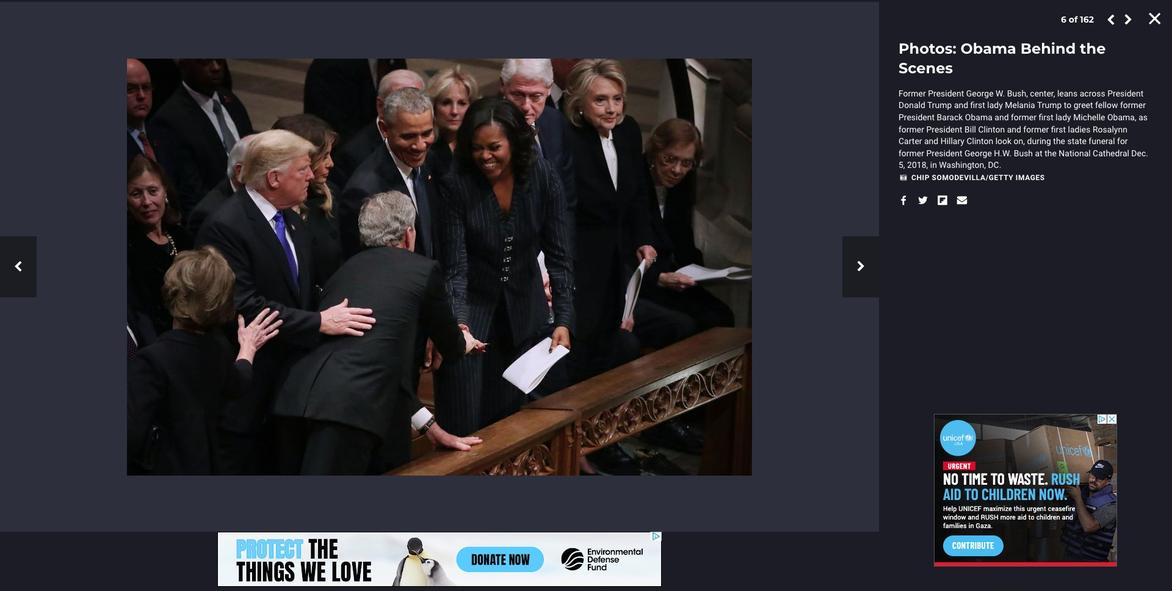 Task type: describe. For each thing, give the bounding box(es) containing it.
april
[[228, 299, 248, 310]]

leans
[[1058, 88, 1078, 98]]

president right "former" at the right
[[928, 88, 965, 98]]

dc.
[[988, 160, 1002, 170]]

a
[[134, 272, 142, 285]]

at inside by u.s. news staff | april 8, 2022, at 12:32 p.m.
[[287, 299, 295, 310]]

1 vertical spatial photos:
[[233, 202, 258, 211]]

photos: obama behind the scenes for during
[[134, 229, 600, 261]]

donald
[[899, 100, 926, 110]]

the
[[851, 167, 868, 177]]

opinion
[[491, 167, 525, 177]]

somodevilla/getty
[[932, 173, 1014, 182]]

u.s.
[[148, 299, 165, 310]]

former president george w. bush, center, leans across president donald trump and first lady melania trump to greet fellow former president barack obama and former first lady michelle obama, as former president bill clinton and former first ladies rosalynn carter and hillary clinton look on, during the state funeral for former president george h.w. bush at the national cathedral dec. 5, 2018, in washington, dc.
[[899, 88, 1149, 170]]

scenes for presidency.
[[504, 229, 600, 261]]

best countries link
[[218, 153, 298, 190]]

healthiest communities
[[370, 167, 477, 177]]

photos inside photos link
[[726, 167, 756, 177]]

search image
[[913, 164, 927, 179]]

home link
[[134, 202, 154, 212]]

best for best states
[[305, 167, 325, 177]]

former up "as"
[[1121, 100, 1146, 110]]

center,
[[1031, 88, 1056, 98]]

racial equality in america link
[[588, 153, 718, 190]]

look
[[996, 136, 1012, 146]]

by u.s. news staff | april 8, 2022, at 12:32 p.m.
[[134, 296, 344, 313]]

president down hillary
[[927, 148, 963, 158]]

and down melania
[[995, 112, 1009, 122]]

5,
[[899, 160, 906, 170]]

12:32
[[298, 299, 322, 310]]

ladies
[[1069, 124, 1091, 134]]

news inside by u.s. news staff | april 8, 2022, at 12:32 p.m.
[[167, 299, 192, 310]]

rosalynn
[[1093, 124, 1128, 134]]

and right carter
[[925, 136, 939, 146]]

1 vertical spatial george
[[965, 148, 992, 158]]

1 vertical spatial photos: obama behind the scenes
[[233, 202, 345, 211]]

report
[[871, 167, 900, 177]]

a collection of moments during and after barack obama's presidency.
[[134, 272, 474, 285]]

melania
[[1005, 100, 1036, 110]]

america
[[675, 167, 711, 177]]

0 horizontal spatial in
[[664, 167, 672, 177]]

0 horizontal spatial barack
[[337, 272, 371, 285]]

images
[[1016, 173, 1046, 182]]

moments
[[207, 272, 254, 285]]

1 trump from the left
[[928, 100, 952, 110]]

h.w.
[[994, 148, 1012, 158]]

obama,
[[1108, 112, 1137, 122]]

as
[[1139, 112, 1148, 122]]

funeral
[[1089, 136, 1116, 146]]

the up presidency.
[[452, 229, 497, 261]]

news link left best countries
[[179, 153, 218, 190]]

the report
[[851, 167, 900, 177]]

save
[[159, 329, 177, 339]]

0 vertical spatial photos link
[[718, 153, 764, 190]]

the report link
[[844, 153, 908, 190]]

1 vertical spatial clinton
[[967, 136, 994, 146]]

national
[[1059, 148, 1091, 158]]

news right home
[[167, 202, 185, 211]]

bush
[[1014, 148, 1033, 158]]

to
[[1064, 100, 1072, 110]]

racial equality in america
[[595, 167, 711, 177]]

2 trump from the left
[[1038, 100, 1062, 110]]

1 vertical spatial photos link
[[197, 202, 221, 212]]

staff
[[194, 299, 215, 310]]

countries
[[247, 167, 290, 177]]

0 vertical spatial clinton
[[979, 124, 1005, 134]]

obama inside former president george w. bush, center, leans across president donald trump and first lady melania trump to greet fellow former president barack obama and former first lady michelle obama, as former president bill clinton and former first ladies rosalynn carter and hillary clinton look on, during the state funeral for former president george h.w. bush at the national cathedral dec. 5, 2018, in washington, dc.
[[966, 112, 993, 122]]

news up home
[[127, 166, 162, 177]]

news link right home link
[[167, 202, 185, 212]]

states
[[327, 167, 356, 177]]

former down melania
[[1011, 112, 1037, 122]]

1 vertical spatial behind
[[285, 202, 308, 211]]

obama inside photos: obama behind the scenes
[[961, 40, 1017, 57]]

barack inside former president george w. bush, center, leans across president donald trump and first lady melania trump to greet fellow former president barack obama and former first lady michelle obama, as former president bill clinton and former first ladies rosalynn carter and hillary clinton look on, during the state funeral for former president george h.w. bush at the national cathedral dec. 5, 2018, in washington, dc.
[[937, 112, 963, 122]]

1 vertical spatial scenes
[[322, 202, 345, 211]]

elections link
[[532, 153, 588, 190]]

communities
[[419, 167, 477, 177]]



Task type: vqa. For each thing, say whether or not it's contained in the screenshot.
first the (in- from the bottom
no



Task type: locate. For each thing, give the bounding box(es) containing it.
george left w.
[[967, 88, 994, 98]]

1 horizontal spatial scenes
[[504, 229, 600, 261]]

162
[[1081, 14, 1094, 25]]

0 horizontal spatial best
[[225, 167, 245, 177]]

0 vertical spatial photos: obama behind the scenes
[[899, 40, 1106, 77]]

former
[[1121, 100, 1146, 110], [1011, 112, 1037, 122], [899, 124, 925, 134], [1024, 124, 1049, 134], [899, 148, 925, 158]]

barack up hillary
[[937, 112, 963, 122]]

photos link right "america"
[[718, 153, 764, 190]]

best states link
[[298, 153, 363, 190]]

photos: obama behind the scenes up obama's at left
[[134, 229, 600, 261]]

best countries
[[225, 167, 290, 177]]

behind up obama's at left
[[348, 229, 445, 261]]

best
[[225, 167, 245, 177], [305, 167, 325, 177]]

for
[[1118, 136, 1128, 146]]

photos down best countries link
[[197, 202, 221, 211]]

photos link down best countries link
[[197, 202, 221, 212]]

washington,
[[940, 160, 986, 170]]

and
[[955, 100, 969, 110], [995, 112, 1009, 122], [1008, 124, 1022, 134], [925, 136, 939, 146], [290, 272, 309, 285]]

collection
[[144, 272, 192, 285]]

during up 2022,
[[257, 272, 288, 285]]

chip somodevilla/getty images
[[912, 173, 1046, 182]]

1 horizontal spatial at
[[1036, 148, 1043, 158]]

w.
[[996, 88, 1005, 98]]

2018,
[[908, 160, 929, 170]]

at right bush
[[1036, 148, 1043, 158]]

photos:
[[899, 40, 957, 57], [233, 202, 258, 211], [134, 229, 236, 261]]

1 best from the left
[[225, 167, 245, 177]]

former up on,
[[1024, 124, 1049, 134]]

1 vertical spatial at
[[287, 299, 295, 310]]

p.m.
[[324, 299, 344, 310]]

1 horizontal spatial during
[[1028, 136, 1052, 146]]

obama up w.
[[961, 40, 1017, 57]]

first down the center,
[[1039, 112, 1054, 122]]

by
[[134, 299, 145, 310]]

photos: up "former" at the right
[[899, 40, 957, 57]]

0 horizontal spatial at
[[287, 299, 295, 310]]

former
[[899, 88, 926, 98]]

obama up bill
[[966, 112, 993, 122]]

president up the fellow
[[1108, 88, 1144, 98]]

1 horizontal spatial photos
[[726, 167, 756, 177]]

and up bill
[[955, 100, 969, 110]]

photos: for president
[[899, 40, 957, 57]]

and up on,
[[1008, 124, 1022, 134]]

president down donald
[[899, 112, 935, 122]]

barack
[[937, 112, 963, 122], [337, 272, 371, 285]]

healthiest
[[370, 167, 416, 177]]

in right equality
[[664, 167, 672, 177]]

best inside best states link
[[305, 167, 325, 177]]

0 horizontal spatial scenes
[[322, 202, 345, 211]]

0 vertical spatial behind
[[1021, 40, 1076, 57]]

best left states
[[305, 167, 325, 177]]

trump
[[928, 100, 952, 110], [1038, 100, 1062, 110]]

0 horizontal spatial lady
[[988, 100, 1003, 110]]

photos link
[[718, 153, 764, 190], [197, 202, 221, 212]]

during
[[1028, 136, 1052, 146], [257, 272, 288, 285]]

1 horizontal spatial photos link
[[718, 153, 764, 190]]

bill
[[965, 124, 977, 134]]

0 horizontal spatial photos link
[[197, 202, 221, 212]]

0 horizontal spatial of
[[195, 272, 205, 285]]

behind down countries
[[285, 202, 308, 211]]

best inside best countries link
[[225, 167, 245, 177]]

2 horizontal spatial behind
[[1021, 40, 1076, 57]]

president up hillary
[[927, 124, 963, 134]]

scenes
[[899, 59, 953, 77], [322, 202, 345, 211], [504, 229, 600, 261]]

2 vertical spatial photos:
[[134, 229, 236, 261]]

first up bill
[[971, 100, 986, 110]]

behind down 6
[[1021, 40, 1076, 57]]

news right u.s.
[[167, 299, 192, 310]]

the down 162
[[1080, 40, 1106, 57]]

2 vertical spatial scenes
[[504, 229, 600, 261]]

at inside former president george w. bush, center, leans across president donald trump and first lady melania trump to greet fellow former president barack obama and former first lady michelle obama, as former president bill clinton and former first ladies rosalynn carter and hillary clinton look on, during the state funeral for former president george h.w. bush at the national cathedral dec. 5, 2018, in washington, dc.
[[1036, 148, 1043, 158]]

photos: obama behind the scenes for bush,
[[899, 40, 1106, 77]]

1 horizontal spatial of
[[1069, 14, 1078, 25]]

fellow
[[1096, 100, 1119, 110]]

the left "national" at top
[[1045, 148, 1057, 158]]

obama's
[[373, 272, 415, 285]]

news left best countries link
[[186, 167, 210, 177]]

u.s. news staff link
[[148, 299, 215, 310]]

news link
[[179, 153, 218, 190], [122, 161, 177, 182], [167, 202, 185, 212]]

former up carter
[[899, 124, 925, 134]]

behind inside photos: obama behind the scenes
[[1021, 40, 1076, 57]]

0 horizontal spatial photos
[[197, 202, 221, 211]]

on,
[[1014, 136, 1026, 146]]

lady down w.
[[988, 100, 1003, 110]]

first
[[971, 100, 986, 110], [1039, 112, 1054, 122], [1052, 124, 1066, 134]]

1 horizontal spatial barack
[[937, 112, 963, 122]]

at right 2022,
[[287, 299, 295, 310]]

1 horizontal spatial behind
[[348, 229, 445, 261]]

2022,
[[260, 299, 284, 310]]

0 vertical spatial barack
[[937, 112, 963, 122]]

2 horizontal spatial scenes
[[899, 59, 953, 77]]

lady
[[988, 100, 1003, 110], [1056, 112, 1072, 122]]

0 vertical spatial photos
[[726, 167, 756, 177]]

news link up home
[[122, 161, 177, 182]]

trump right donald
[[928, 100, 952, 110]]

lady down to
[[1056, 112, 1072, 122]]

of
[[1069, 14, 1078, 25], [195, 272, 205, 285]]

advertisement region
[[199, 0, 791, 153], [934, 414, 1118, 567], [217, 532, 662, 587]]

in inside former president george w. bush, center, leans across president donald trump and first lady melania trump to greet fellow former president barack obama and former first lady michelle obama, as former president bill clinton and former first ladies rosalynn carter and hillary clinton look on, during the state funeral for former president george h.w. bush at the national cathedral dec. 5, 2018, in washington, dc.
[[931, 160, 937, 170]]

greet
[[1074, 100, 1094, 110]]

photos: down best countries link
[[233, 202, 258, 211]]

obama
[[961, 40, 1017, 57], [966, 112, 993, 122], [260, 202, 283, 211], [243, 229, 341, 261]]

0 vertical spatial george
[[967, 88, 994, 98]]

state
[[1068, 136, 1087, 146]]

bush,
[[1008, 88, 1028, 98]]

home
[[134, 202, 154, 211]]

clinton
[[979, 124, 1005, 134], [967, 136, 994, 146]]

during right on,
[[1028, 136, 1052, 146]]

photos: up collection
[[134, 229, 236, 261]]

1 horizontal spatial lady
[[1056, 112, 1072, 122]]

barack right the after
[[337, 272, 371, 285]]

1 vertical spatial during
[[257, 272, 288, 285]]

scenes for donald
[[899, 59, 953, 77]]

0 horizontal spatial trump
[[928, 100, 952, 110]]

george
[[967, 88, 994, 98], [965, 148, 992, 158]]

michelle
[[1074, 112, 1106, 122]]

1 vertical spatial photos
[[197, 202, 221, 211]]

first left "ladies"
[[1052, 124, 1066, 134]]

behind
[[1021, 40, 1076, 57], [285, 202, 308, 211], [348, 229, 445, 261]]

former down carter
[[899, 148, 925, 158]]

trump down the center,
[[1038, 100, 1062, 110]]

6 of 162
[[1061, 14, 1094, 25]]

behind for center,
[[1021, 40, 1076, 57]]

photos: inside photos: obama behind the scenes
[[899, 40, 957, 57]]

0 vertical spatial lady
[[988, 100, 1003, 110]]

1 horizontal spatial trump
[[1038, 100, 1062, 110]]

2 best from the left
[[305, 167, 325, 177]]

2 vertical spatial first
[[1052, 124, 1066, 134]]

president
[[928, 88, 965, 98], [1108, 88, 1144, 98], [899, 112, 935, 122], [927, 124, 963, 134], [927, 148, 963, 158]]

|
[[220, 296, 223, 313]]

photos: for collection
[[134, 229, 236, 261]]

0 horizontal spatial behind
[[285, 202, 308, 211]]

healthiest communities link
[[363, 153, 484, 190]]

presidency.
[[418, 272, 474, 285]]

hillary
[[941, 136, 965, 146]]

1 vertical spatial lady
[[1056, 112, 1072, 122]]

0 vertical spatial during
[[1028, 136, 1052, 146]]

photos
[[726, 167, 756, 177], [197, 202, 221, 211]]

0 horizontal spatial during
[[257, 272, 288, 285]]

news
[[127, 166, 162, 177], [186, 167, 210, 177], [167, 202, 185, 211], [167, 299, 192, 310]]

behind for and
[[348, 229, 445, 261]]

0 vertical spatial scenes
[[899, 59, 953, 77]]

obama down countries
[[260, 202, 283, 211]]

and left the after
[[290, 272, 309, 285]]

6
[[1061, 14, 1067, 25]]

0 vertical spatial at
[[1036, 148, 1043, 158]]

of up 'staff'
[[195, 272, 205, 285]]

the inside photos: obama behind the scenes
[[1080, 40, 1106, 57]]

the left state
[[1054, 136, 1066, 146]]

elections
[[540, 167, 581, 177]]

0 vertical spatial first
[[971, 100, 986, 110]]

8,
[[251, 299, 258, 310]]

chip
[[912, 173, 930, 182]]

the down best states link
[[309, 202, 320, 211]]

clinton up 'look'
[[979, 124, 1005, 134]]

washington, dc - december 05:  former u.s. president george w. bush (c) leans across president donald trump and first lady melania trump to greet fellow former presidents barack obama, bill clinton and former first ladies rosalynn carter, hillary clinton and michelle obama during the state funeral for his father and former president george h.w. bush at the national cathedral december 05, 2018 in washington, dc. a wwii combat veteran, bush served as a member of congress from texas, ambassador to the united nations, director of the cia, vice president and 41st president of the united states.  (photo by chip somodevilla/getty images) image
[[127, 58, 752, 476]]

during inside former president george w. bush, center, leans across president donald trump and first lady melania trump to greet fellow former president barack obama and former first lady michelle obama, as former president bill clinton and former first ladies rosalynn carter and hillary clinton look on, during the state funeral for former president george h.w. bush at the national cathedral dec. 5, 2018, in washington, dc.
[[1028, 136, 1052, 146]]

clinton down bill
[[967, 136, 994, 146]]

best left countries
[[225, 167, 245, 177]]

best for best countries
[[225, 167, 245, 177]]

the
[[1080, 40, 1106, 57], [1054, 136, 1066, 146], [1045, 148, 1057, 158], [309, 202, 320, 211], [452, 229, 497, 261]]

2 vertical spatial photos: obama behind the scenes
[[134, 229, 600, 261]]

of right 6
[[1069, 14, 1078, 25]]

carter
[[899, 136, 923, 146]]

1 vertical spatial barack
[[337, 272, 371, 285]]

best states
[[305, 167, 356, 177]]

racial
[[595, 167, 623, 177]]

photos: obama behind the scenes down countries
[[233, 202, 345, 211]]

cathedral
[[1093, 148, 1130, 158]]

equality
[[625, 167, 661, 177]]

2 vertical spatial behind
[[348, 229, 445, 261]]

opinion link
[[484, 153, 532, 190]]

photos: obama behind the scenes
[[899, 40, 1106, 77], [233, 202, 345, 211], [134, 229, 600, 261]]

in right "search" icon
[[931, 160, 937, 170]]

0 vertical spatial of
[[1069, 14, 1078, 25]]

across
[[1080, 88, 1106, 98]]

after
[[311, 272, 334, 285]]

photos: obama behind the scenes up w.
[[899, 40, 1106, 77]]

obama up a collection of moments during and after barack obama's presidency.
[[243, 229, 341, 261]]

george up washington,
[[965, 148, 992, 158]]

1 vertical spatial first
[[1039, 112, 1054, 122]]

at
[[1036, 148, 1043, 158], [287, 299, 295, 310]]

0 vertical spatial photos:
[[899, 40, 957, 57]]

save button
[[134, 323, 187, 345]]

photos right "america"
[[726, 167, 756, 177]]

1 horizontal spatial best
[[305, 167, 325, 177]]

1 vertical spatial of
[[195, 272, 205, 285]]

dec.
[[1132, 148, 1149, 158]]

1 horizontal spatial in
[[931, 160, 937, 170]]



